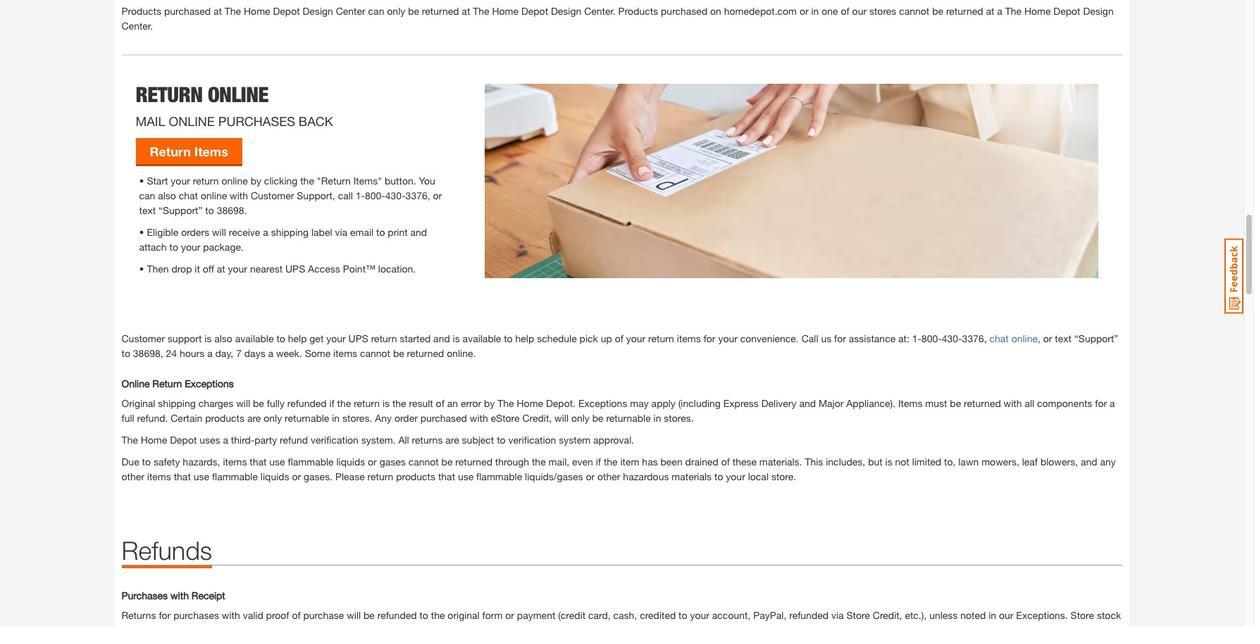 Task type: locate. For each thing, give the bounding box(es) containing it.
or right ,
[[1044, 333, 1053, 345]]

shipping
[[271, 226, 309, 238], [158, 397, 196, 409]]

noted
[[961, 610, 986, 622]]

1 vertical spatial return
[[152, 378, 182, 390]]

started
[[400, 333, 431, 345]]

2 products from the left
[[619, 5, 658, 17]]

any
[[1101, 456, 1116, 468]]

3 • from the top
[[139, 263, 144, 275]]

1 vertical spatial text
[[1055, 333, 1072, 345]]

are up third-
[[247, 412, 261, 424]]

online
[[208, 82, 269, 107], [169, 114, 215, 129]]

0 horizontal spatial 1-
[[356, 190, 365, 202]]

0 vertical spatial 1-
[[356, 190, 365, 202]]

estore
[[491, 412, 520, 424]]

item inside due to safety hazards, items that use flammable liquids or gases cannot be returned through the mail, even if the item has been drained of these materials. this includes, but is not limited to, lawn mowers, leaf blowers, and any other items that use flammable liquids or gases. please return products that use flammable liquids/gases or other hazardous materials to your local store.
[[621, 456, 640, 468]]

0 horizontal spatial exceptions
[[185, 378, 234, 390]]

by inside • start your return online by clicking the "return items" button. you can also chat online with customer support, call 1-800-430-3376, or text "support" to 38698.
[[251, 175, 262, 187]]

1 horizontal spatial available
[[463, 333, 501, 345]]

chat inside • start your return online by clicking the "return items" button. you can also chat online with customer support, call 1-800-430-3376, or text "support" to 38698.
[[179, 190, 198, 202]]

the
[[225, 5, 241, 17], [473, 5, 490, 17], [1006, 5, 1022, 17], [498, 397, 514, 409], [122, 434, 138, 446]]

1 horizontal spatial help
[[516, 333, 535, 345]]

2 help from the left
[[516, 333, 535, 345]]

is inside original shipping charges will be fully refunded if the return is the result of an error by the home depot. exceptions may apply (including express delivery and major appliance). items must be returned with all components for a full refund. certain products are only returnable in stores. any order purchased with estore credit, will only be returnable in stores.
[[383, 397, 390, 409]]

only up 'system'
[[572, 412, 590, 424]]

1 horizontal spatial liquids
[[337, 456, 365, 468]]

0 vertical spatial stock
[[1097, 610, 1122, 622]]

help left schedule
[[516, 333, 535, 345]]

period.
[[689, 624, 720, 627]]

• eligible orders will receive a shipping label via email to print and attach to your package.
[[139, 226, 427, 253]]

will up swapped
[[347, 610, 361, 622]]

0 vertical spatial 3376,
[[406, 190, 430, 202]]

1- right call
[[356, 190, 365, 202]]

0 vertical spatial liquids
[[337, 456, 365, 468]]

to down drained at the bottom of the page
[[715, 471, 724, 483]]

return inside original shipping charges will be fully refunded if the return is the result of an error by the home depot. exceptions may apply (including express delivery and major appliance). items must be returned with all components for a full refund. certain products are only returnable in stores. any order purchased with estore credit, will only be returnable in stores.
[[354, 397, 380, 409]]

1 horizontal spatial also
[[214, 333, 233, 345]]

up
[[601, 333, 612, 345]]

if down the some
[[330, 397, 335, 409]]

components
[[1038, 397, 1093, 409]]

in right the noted at bottom right
[[989, 610, 997, 622]]

with left all
[[1004, 397, 1022, 409]]

1 horizontal spatial verification
[[509, 434, 556, 446]]

help up week. at the bottom left of page
[[288, 333, 307, 345]]

to left 38698.
[[205, 205, 214, 217]]

1 vertical spatial if
[[596, 456, 601, 468]]

1 horizontal spatial exceptions
[[579, 397, 628, 409]]

or left the gases
[[368, 456, 377, 468]]

be
[[408, 5, 419, 17], [933, 5, 944, 17], [393, 347, 404, 359], [253, 397, 264, 409], [950, 397, 962, 409], [593, 412, 604, 424], [442, 456, 453, 468], [364, 610, 375, 622], [203, 624, 214, 627], [279, 624, 290, 627]]

1 vertical spatial via
[[832, 610, 844, 622]]

shipping inside • eligible orders will receive a shipping label via email to print and attach to your package.
[[271, 226, 309, 238]]

to left print
[[376, 226, 385, 238]]

• inside • start your return online by clicking the "return items" button. you can also chat online with customer support, call 1-800-430-3376, or text "support" to 38698.
[[139, 175, 144, 187]]

unless
[[930, 610, 958, 622]]

feedback link image
[[1225, 238, 1244, 314]]

your up period.
[[690, 610, 710, 622]]

0 vertical spatial items
[[194, 144, 228, 159]]

by inside original shipping charges will be fully refunded if the return is the result of an error by the home depot. exceptions may apply (including express delivery and major appliance). items must be returned with all components for a full refund. certain products are only returnable in stores. any order purchased with estore credit, will only be returnable in stores.
[[484, 397, 495, 409]]

1 vertical spatial "support"
[[1075, 333, 1119, 345]]

depot
[[273, 5, 300, 17], [522, 5, 548, 17], [1054, 5, 1081, 17], [170, 434, 197, 446]]

result
[[409, 397, 433, 409]]

refunded right 'paypal,' at the bottom of page
[[790, 610, 829, 622]]

only down fully
[[264, 412, 282, 424]]

is inside due to safety hazards, items that use flammable liquids or gases cannot be returned through the mail, even if the item has been drained of these materials. this includes, but is not limited to, lawn mowers, leaf blowers, and any other items that use flammable liquids or gases. please return products that use flammable liquids/gases or other hazardous materials to your local store.
[[886, 456, 893, 468]]

1 horizontal spatial refunded
[[378, 610, 417, 622]]

point™
[[343, 263, 376, 275]]

returnable up refund at the left bottom of page
[[285, 412, 329, 424]]

0 vertical spatial 430-
[[385, 190, 406, 202]]

order
[[395, 412, 418, 424]]

the up the home depot uses a third-party refund verification system. all returns are subject to verification system approval.
[[337, 397, 351, 409]]

1 horizontal spatial by
[[484, 397, 495, 409]]

can inside products purchased at the home depot design center can only be returned at the home depot design center. products purchased on homedepot.com or in one of our stores cannot be returned at a the home depot design center.
[[368, 5, 384, 17]]

purchases with receipt
[[122, 590, 225, 602]]

1 horizontal spatial "support"
[[1075, 333, 1119, 345]]

products purchased at the home depot design center can only be returned at the home depot design center. products purchased on homedepot.com or in one of our stores cannot be returned at a the home depot design center.
[[122, 5, 1114, 32]]

materials.
[[760, 456, 803, 468]]

1 vertical spatial •
[[139, 226, 144, 238]]

online return exceptions
[[122, 378, 234, 390]]

in-
[[399, 624, 411, 627]]

policy
[[660, 624, 687, 627]]

and inside due to safety hazards, items that use flammable liquids or gases cannot be returned through the mail, even if the item has been drained of these materials. this includes, but is not limited to, lawn mowers, leaf blowers, and any other items that use flammable liquids or gases. please return products that use flammable liquids/gases or other hazardous materials to your local store.
[[1081, 456, 1098, 468]]

orders
[[181, 226, 209, 238]]

0 horizontal spatial liquids
[[261, 471, 289, 483]]

items
[[194, 144, 228, 159], [899, 397, 923, 409]]

you
[[419, 175, 436, 187]]

support,
[[297, 190, 335, 202]]

cannot inside , or text "support" to 38698, 24 hours a day, 7 days a week. some items cannot be returned online.
[[360, 347, 391, 359]]

2 available from the left
[[463, 333, 501, 345]]

1 vertical spatial are
[[446, 434, 459, 446]]

also down start
[[158, 190, 176, 202]]

are
[[247, 412, 261, 424], [446, 434, 459, 446]]

1 horizontal spatial center.
[[584, 5, 616, 17]]

2 vertical spatial products
[[122, 624, 161, 627]]

return online mail online purchases back
[[136, 82, 333, 129]]

return
[[193, 175, 219, 187], [371, 333, 397, 345], [649, 333, 675, 345], [354, 397, 380, 409], [368, 471, 394, 483], [632, 624, 658, 627]]

of
[[841, 5, 850, 17], [615, 333, 624, 345], [436, 397, 445, 409], [722, 456, 730, 468], [292, 610, 301, 622]]

1 horizontal spatial credit,
[[873, 610, 903, 622]]

3376, down you
[[406, 190, 430, 202]]

refunded right fully
[[287, 397, 327, 409]]

your down these
[[726, 471, 746, 483]]

0 horizontal spatial returnable
[[285, 412, 329, 424]]

with
[[230, 190, 248, 202], [1004, 397, 1022, 409], [470, 412, 488, 424], [171, 590, 189, 602], [222, 610, 240, 622]]

for right components
[[1096, 397, 1107, 409]]

the up "store"
[[431, 610, 445, 622]]

0 horizontal spatial products
[[122, 624, 161, 627]]

liquids/gases
[[525, 471, 583, 483]]

if right even
[[596, 456, 601, 468]]

1 returnable from the left
[[285, 412, 329, 424]]

one
[[822, 5, 839, 17]]

materials
[[672, 471, 712, 483]]

on
[[711, 5, 722, 17]]

• for • then drop it off at your nearest ups access point™ location.
[[139, 263, 144, 275]]

1 vertical spatial products
[[396, 471, 436, 483]]

a inside • eligible orders will receive a shipping label via email to print and attach to your package.
[[263, 226, 268, 238]]

flammable down hazards,
[[212, 471, 258, 483]]

store
[[411, 624, 433, 627]]

in down apply
[[654, 412, 662, 424]]

only
[[387, 5, 405, 17], [264, 412, 282, 424], [572, 412, 590, 424]]

eligible
[[147, 226, 179, 238]]

1 horizontal spatial items
[[899, 397, 923, 409]]

verification up please
[[311, 434, 359, 446]]

can inside • start your return online by clicking the "return items" button. you can also chat online with customer support, call 1-800-430-3376, or text "support" to 38698.
[[139, 190, 155, 202]]

and inside original shipping charges will be fully refunded if the return is the result of an error by the home depot. exceptions may apply (including express delivery and major appliance). items must be returned with all components for a full refund. certain products are only returnable in stores. any order purchased with estore credit, will only be returnable in stores.
[[800, 397, 816, 409]]

assistance
[[849, 333, 896, 345]]

form
[[483, 610, 503, 622]]

must
[[926, 397, 948, 409]]

0 vertical spatial our
[[853, 5, 867, 17]]

"return
[[317, 175, 351, 187]]

credit, down "depot."
[[523, 412, 552, 424]]

cannot down the returns
[[409, 456, 439, 468]]

0 horizontal spatial purchased
[[164, 5, 211, 17]]

to inside , or text "support" to 38698, 24 hours a day, 7 days a week. some items cannot be returned online.
[[122, 347, 130, 359]]

will up 'package.'
[[212, 226, 226, 238]]

for up found
[[159, 610, 171, 622]]

returnable
[[285, 412, 329, 424], [607, 412, 651, 424]]

0 vertical spatial are
[[247, 412, 261, 424]]

1 vertical spatial also
[[214, 333, 233, 345]]

stores.
[[343, 412, 372, 424], [664, 412, 694, 424]]

with up 38698.
[[230, 190, 248, 202]]

products
[[205, 412, 245, 424], [396, 471, 436, 483], [122, 624, 161, 627]]

"support" up "orders"
[[159, 205, 203, 217]]

0 horizontal spatial chat
[[179, 190, 198, 202]]

available up online.
[[463, 333, 501, 345]]

1 horizontal spatial ups
[[349, 333, 369, 345]]

cannot inside products purchased at the home depot design center can only be returned at the home depot design center. products purchased on homedepot.com or in one of our stores cannot be returned at a the home depot design center.
[[900, 5, 930, 17]]

0 vertical spatial customer
[[251, 190, 294, 202]]

verification up through
[[509, 434, 556, 446]]

store left the etc.), at right bottom
[[847, 610, 870, 622]]

1 products from the left
[[122, 5, 161, 17]]

2 vertical spatial can
[[260, 624, 276, 627]]

online up purchases
[[208, 82, 269, 107]]

1 vertical spatial ups
[[349, 333, 369, 345]]

0 vertical spatial online
[[208, 82, 269, 107]]

your right start
[[171, 175, 190, 187]]

credit,
[[523, 412, 552, 424], [873, 610, 903, 622]]

0 vertical spatial 800-
[[365, 190, 385, 202]]

support
[[168, 333, 202, 345]]

1 vertical spatial can
[[139, 190, 155, 202]]

credited
[[640, 610, 676, 622]]

proof
[[266, 610, 289, 622]]

verification
[[311, 434, 359, 446], [509, 434, 556, 446]]

0 horizontal spatial verification
[[311, 434, 359, 446]]

items inside , or text "support" to 38698, 24 hours a day, 7 days a week. some items cannot be returned online.
[[333, 347, 357, 359]]

• inside • eligible orders will receive a shipping label via email to print and attach to your package.
[[139, 226, 144, 238]]

1 vertical spatial 430-
[[942, 333, 963, 345]]

2 • from the top
[[139, 226, 144, 238]]

0 vertical spatial ups
[[285, 263, 305, 275]]

our
[[853, 5, 867, 17], [1000, 610, 1014, 622]]

• left then
[[139, 263, 144, 275]]

to left 38698,
[[122, 347, 130, 359]]

1 horizontal spatial 800-
[[922, 333, 942, 345]]

• up attach
[[139, 226, 144, 238]]

includes,
[[826, 456, 866, 468]]

2 stores. from the left
[[664, 412, 694, 424]]

1 vertical spatial 3376,
[[963, 333, 987, 345]]

text up eligible
[[139, 205, 156, 217]]

credit, inside original shipping charges will be fully refunded if the return is the result of an error by the home depot. exceptions may apply (including express delivery and major appliance). items must be returned with all components for a full refund. certain products are only returnable in stores. any order purchased with estore credit, will only be returnable in stores.
[[523, 412, 552, 424]]

flammable down through
[[477, 471, 523, 483]]

1- right at:
[[913, 333, 922, 345]]

purchased inside original shipping charges will be fully refunded if the return is the result of an error by the home depot. exceptions may apply (including express delivery and major appliance). items must be returned with all components for a full refund. certain products are only returnable in stores. any order purchased with estore credit, will only be returnable in stores.
[[421, 412, 467, 424]]

and
[[411, 226, 427, 238], [434, 333, 450, 345], [800, 397, 816, 409], [1081, 456, 1098, 468]]

2 horizontal spatial flammable
[[477, 471, 523, 483]]

0 vertical spatial "support"
[[159, 205, 203, 217]]

items inside original shipping charges will be fully refunded if the return is the result of an error by the home depot. exceptions may apply (including express delivery and major appliance). items must be returned with all components for a full refund. certain products are only returnable in stores. any order purchased with estore credit, will only be returnable in stores.
[[899, 397, 923, 409]]

call
[[338, 190, 353, 202]]

the left "mail,"
[[532, 456, 546, 468]]

be down purchases
[[203, 624, 214, 627]]

your left convenience.
[[719, 333, 738, 345]]

• left start
[[139, 175, 144, 187]]

• for • start your return online by clicking the "return items" button. you can also chat online with customer support, call 1-800-430-3376, or text "support" to 38698.
[[139, 175, 144, 187]]

1 horizontal spatial products
[[205, 412, 245, 424]]

is up any
[[383, 397, 390, 409]]

or
[[800, 5, 809, 17], [433, 190, 442, 202], [1044, 333, 1053, 345], [368, 456, 377, 468], [292, 471, 301, 483], [586, 471, 595, 483], [506, 610, 515, 622], [344, 624, 353, 627]]

exceptions left 'may'
[[579, 397, 628, 409]]

2 horizontal spatial that
[[438, 471, 455, 483]]

0 horizontal spatial other
[[122, 471, 144, 483]]

shipping left label
[[271, 226, 309, 238]]

a inside original shipping charges will be fully refunded if the return is the result of an error by the home depot. exceptions may apply (including express delivery and major appliance). items must be returned with all components for a full refund. certain products are only returnable in stores. any order purchased with estore credit, will only be returnable in stores.
[[1110, 397, 1116, 409]]

of right proof
[[292, 610, 301, 622]]

cannot right stores
[[900, 5, 930, 17]]

and left major
[[800, 397, 816, 409]]

3376, inside • start your return online by clicking the "return items" button. you can also chat online with customer support, call 1-800-430-3376, or text "support" to 38698.
[[406, 190, 430, 202]]

location.
[[378, 263, 416, 275]]

1 vertical spatial 800-
[[922, 333, 942, 345]]

"support" right ,
[[1075, 333, 1119, 345]]

1 vertical spatial credit,
[[873, 610, 903, 622]]

item
[[621, 456, 640, 468], [521, 624, 540, 627]]

0 horizontal spatial "support"
[[159, 205, 203, 217]]

2 returnable from the left
[[607, 412, 651, 424]]

stock down form on the left bottom of page
[[494, 624, 518, 627]]

0 vertical spatial item
[[621, 456, 640, 468]]

return inside • start your return online by clicking the "return items" button. you can also chat online with customer support, call 1-800-430-3376, or text "support" to 38698.
[[193, 175, 219, 187]]

returned inside , or text "support" to 38698, 24 hours a day, 7 days a week. some items cannot be returned online.
[[407, 347, 444, 359]]

•
[[139, 175, 144, 187], [139, 226, 144, 238], [139, 263, 144, 275]]

return inside 'returns for purchases with valid proof of purchase will be refunded to the original form or payment (credit card, cash, credited to your account, paypal, refunded via store credit, etc.), unless noted in our exceptions. store stock products found to be defective can be exchanged or swapped in-store for the same stock item within the product's return policy period.'
[[632, 624, 658, 627]]

other down approval.
[[598, 471, 621, 483]]

0 vertical spatial return
[[150, 144, 191, 159]]

home
[[244, 5, 270, 17], [492, 5, 519, 17], [1025, 5, 1051, 17], [517, 397, 544, 409], [141, 434, 167, 446]]

0 horizontal spatial via
[[335, 226, 348, 238]]

0 vertical spatial online
[[222, 175, 248, 187]]

off
[[203, 263, 214, 275]]

(credit
[[558, 610, 586, 622]]

to up "store"
[[420, 610, 428, 622]]

credit, inside 'returns for purchases with valid proof of purchase will be refunded to the original form or payment (credit card, cash, credited to your account, paypal, refunded via store credit, etc.), unless noted in our exceptions. store stock products found to be defective can be exchanged or swapped in-store for the same stock item within the product's return policy period.'
[[873, 610, 903, 622]]

of inside products purchased at the home depot design center can only be returned at the home depot design center. products purchased on homedepot.com or in one of our stores cannot be returned at a the home depot design center.
[[841, 5, 850, 17]]

"support"
[[159, 205, 203, 217], [1075, 333, 1119, 345]]

by left clicking
[[251, 175, 262, 187]]

the
[[300, 175, 314, 187], [337, 397, 351, 409], [393, 397, 406, 409], [532, 456, 546, 468], [604, 456, 618, 468], [431, 610, 445, 622], [450, 624, 464, 627], [571, 624, 585, 627]]

in up the home depot uses a third-party refund verification system. all returns are subject to verification system approval.
[[332, 412, 340, 424]]

cannot right the some
[[360, 347, 391, 359]]

1 • from the top
[[139, 175, 144, 187]]

0 horizontal spatial 3376,
[[406, 190, 430, 202]]

items right the some
[[333, 347, 357, 359]]

1 vertical spatial our
[[1000, 610, 1014, 622]]

of left these
[[722, 456, 730, 468]]

with up purchases
[[171, 590, 189, 602]]

gases
[[380, 456, 406, 468]]

the inside original shipping charges will be fully refunded if the return is the result of an error by the home depot. exceptions may apply (including express delivery and major appliance). items must be returned with all components for a full refund. certain products are only returnable in stores. any order purchased with estore credit, will only be returnable in stores.
[[498, 397, 514, 409]]

via right label
[[335, 226, 348, 238]]

return down the return items
[[193, 175, 219, 187]]

1 vertical spatial shipping
[[158, 397, 196, 409]]

or inside products purchased at the home depot design center can only be returned at the home depot design center. products purchased on homedepot.com or in one of our stores cannot be returned at a the home depot design center.
[[800, 5, 809, 17]]

chat left ,
[[990, 333, 1009, 345]]

return down "credited"
[[632, 624, 658, 627]]

can right center
[[368, 5, 384, 17]]

0 horizontal spatial store
[[847, 610, 870, 622]]

cannot inside due to safety hazards, items that use flammable liquids or gases cannot be returned through the mail, even if the item has been drained of these materials. this includes, but is not limited to, lawn mowers, leaf blowers, and any other items that use flammable liquids or gases. please return products that use flammable liquids/gases or other hazardous materials to your local store.
[[409, 456, 439, 468]]

1 horizontal spatial stores.
[[664, 412, 694, 424]]

1 horizontal spatial 430-
[[942, 333, 963, 345]]

is up online.
[[453, 333, 460, 345]]

and left the any
[[1081, 456, 1098, 468]]

returned inside due to safety hazards, items that use flammable liquids or gases cannot be returned through the mail, even if the item has been drained of these materials. this includes, but is not limited to, lawn mowers, leaf blowers, and any other items that use flammable liquids or gases. please return products that use flammable liquids/gases or other hazardous materials to your local store.
[[456, 456, 493, 468]]

0 vertical spatial can
[[368, 5, 384, 17]]

customer inside • start your return online by clicking the "return items" button. you can also chat online with customer support, call 1-800-430-3376, or text "support" to 38698.
[[251, 190, 294, 202]]

1 available from the left
[[235, 333, 274, 345]]

1 horizontal spatial customer
[[251, 190, 294, 202]]

0 vertical spatial cannot
[[900, 5, 930, 17]]

ups right get at bottom
[[349, 333, 369, 345]]

0 horizontal spatial center.
[[122, 20, 153, 32]]

for
[[704, 333, 716, 345], [835, 333, 847, 345], [1096, 397, 1107, 409], [159, 610, 171, 622], [436, 624, 448, 627]]

1 horizontal spatial 1-
[[913, 333, 922, 345]]

to left schedule
[[504, 333, 513, 345]]

system.
[[361, 434, 396, 446]]

1 horizontal spatial via
[[832, 610, 844, 622]]

if inside original shipping charges will be fully refunded if the return is the result of an error by the home depot. exceptions may apply (including express delivery and major appliance). items must be returned with all components for a full refund. certain products are only returnable in stores. any order purchased with estore credit, will only be returnable in stores.
[[330, 397, 335, 409]]

also
[[158, 190, 176, 202], [214, 333, 233, 345]]

store
[[847, 610, 870, 622], [1071, 610, 1095, 622]]

• start your return online by clicking the "return items" button. you can also chat online with customer support, call 1-800-430-3376, or text "support" to 38698.
[[139, 175, 442, 217]]

0 horizontal spatial available
[[235, 333, 274, 345]]

2 store from the left
[[1071, 610, 1095, 622]]

2 horizontal spatial can
[[368, 5, 384, 17]]

0 vertical spatial if
[[330, 397, 335, 409]]

return by mail image showing a customer packaging their return in a box. image
[[485, 84, 1099, 289]]

0 horizontal spatial our
[[853, 5, 867, 17]]

0 horizontal spatial that
[[174, 471, 191, 483]]

1 vertical spatial items
[[899, 397, 923, 409]]

system
[[559, 434, 591, 446]]

2 horizontal spatial design
[[1084, 5, 1114, 17]]

return items link
[[136, 138, 242, 164]]

will inside • eligible orders will receive a shipping label via email to print and attach to your package.
[[212, 226, 226, 238]]

1 horizontal spatial store
[[1071, 610, 1095, 622]]

1 vertical spatial item
[[521, 624, 540, 627]]

other
[[122, 471, 144, 483], [598, 471, 621, 483]]

items down return online mail online purchases back
[[194, 144, 228, 159]]

ups
[[285, 263, 305, 275], [349, 333, 369, 345]]

are right the returns
[[446, 434, 459, 446]]

item inside 'returns for purchases with valid proof of purchase will be refunded to the original form or payment (credit card, cash, credited to your account, paypal, refunded via store credit, etc.), unless noted in our exceptions. store stock products found to be defective can be exchanged or swapped in-store for the same stock item within the product's return policy period.'
[[521, 624, 540, 627]]

430-
[[385, 190, 406, 202], [942, 333, 963, 345]]

0 horizontal spatial text
[[139, 205, 156, 217]]

1 vertical spatial center.
[[122, 20, 153, 32]]

that down party
[[250, 456, 267, 468]]

1 horizontal spatial cannot
[[409, 456, 439, 468]]

card,
[[589, 610, 611, 622]]

for left convenience.
[[704, 333, 716, 345]]

gases.
[[304, 471, 333, 483]]

refund.
[[137, 412, 168, 424]]

our left stores
[[853, 5, 867, 17]]

your inside 'returns for purchases with valid proof of purchase will be refunded to the original form or payment (credit card, cash, credited to your account, paypal, refunded via store credit, etc.), unless noted in our exceptions. store stock products found to be defective can be exchanged or swapped in-store for the same stock item within the product's return policy period.'
[[690, 610, 710, 622]]

2 horizontal spatial cannot
[[900, 5, 930, 17]]

1 help from the left
[[288, 333, 307, 345]]

3376,
[[406, 190, 430, 202], [963, 333, 987, 345]]

stock right 'exceptions.' on the right of the page
[[1097, 610, 1122, 622]]

refunded inside original shipping charges will be fully refunded if the return is the result of an error by the home depot. exceptions may apply (including express delivery and major appliance). items must be returned with all components for a full refund. certain products are only returnable in stores. any order purchased with estore credit, will only be returnable in stores.
[[287, 397, 327, 409]]

0 horizontal spatial can
[[139, 190, 155, 202]]

via inside 'returns for purchases with valid proof of purchase will be refunded to the original form or payment (credit card, cash, credited to your account, paypal, refunded via store credit, etc.), unless noted in our exceptions. store stock products found to be defective can be exchanged or swapped in-store for the same stock item within the product's return policy period.'
[[832, 610, 844, 622]]

customer
[[251, 190, 294, 202], [122, 333, 165, 345]]

customer down clicking
[[251, 190, 294, 202]]



Task type: vqa. For each thing, say whether or not it's contained in the screenshot.
first Best Seller from right
no



Task type: describe. For each thing, give the bounding box(es) containing it.
delivery
[[762, 397, 797, 409]]

"support" inside • start your return online by clicking the "return items" button. you can also chat online with customer support, call 1-800-430-3376, or text "support" to 38698.
[[159, 205, 203, 217]]

clicking
[[264, 175, 298, 187]]

been
[[661, 456, 683, 468]]

1 stores. from the left
[[343, 412, 372, 424]]

days
[[244, 347, 265, 359]]

be right must
[[950, 397, 962, 409]]

or inside • start your return online by clicking the "return items" button. you can also chat online with customer support, call 1-800-430-3376, or text "support" to 38698.
[[433, 190, 442, 202]]

receipt
[[192, 590, 225, 602]]

1 vertical spatial chat
[[990, 333, 1009, 345]]

approval.
[[594, 434, 635, 446]]

will down "depot."
[[555, 412, 569, 424]]

1 vertical spatial online
[[169, 114, 215, 129]]

or left gases.
[[292, 471, 301, 483]]

2 horizontal spatial only
[[572, 412, 590, 424]]

depot.
[[546, 397, 576, 409]]

products inside original shipping charges will be fully refunded if the return is the result of an error by the home depot. exceptions may apply (including express delivery and major appliance). items must be returned with all components for a full refund. certain products are only returnable in stores. any order purchased with estore credit, will only be returnable in stores.
[[205, 412, 245, 424]]

2 horizontal spatial use
[[458, 471, 474, 483]]

customer support is also available to help get your ups return started and is available to help schedule pick up of your return items for your convenience. call us for assistance at: 1-800-430-3376, chat online
[[122, 333, 1038, 345]]

only inside products purchased at the home depot design center can only be returned at the home depot design center. products purchased on homedepot.com or in one of our stores cannot be returned at a the home depot design center.
[[387, 5, 405, 17]]

it
[[195, 263, 200, 275]]

the down the (credit
[[571, 624, 585, 627]]

1 verification from the left
[[311, 434, 359, 446]]

2 verification from the left
[[509, 434, 556, 446]]

email
[[350, 226, 374, 238]]

1 vertical spatial 1-
[[913, 333, 922, 345]]

in inside 'returns for purchases with valid proof of purchase will be refunded to the original form or payment (credit card, cash, credited to your account, paypal, refunded via store credit, etc.), unless noted in our exceptions. store stock products found to be defective can be exchanged or swapped in-store for the same stock item within the product's return policy period.'
[[989, 610, 997, 622]]

refunds
[[122, 536, 212, 566]]

to down purchases
[[192, 624, 201, 627]]

your inside • start your return online by clicking the "return items" button. you can also chat online with customer support, call 1-800-430-3376, or text "support" to 38698.
[[171, 175, 190, 187]]

an
[[447, 397, 458, 409]]

error
[[461, 397, 482, 409]]

and up online.
[[434, 333, 450, 345]]

charges
[[199, 397, 234, 409]]

800- inside • start your return online by clicking the "return items" button. you can also chat online with customer support, call 1-800-430-3376, or text "support" to 38698.
[[365, 190, 385, 202]]

0 vertical spatial center.
[[584, 5, 616, 17]]

text inside • start your return online by clicking the "return items" button. you can also chat online with customer support, call 1-800-430-3376, or text "support" to 38698.
[[139, 205, 156, 217]]

exchanged
[[293, 624, 342, 627]]

return left started
[[371, 333, 397, 345]]

to down estore
[[497, 434, 506, 446]]

be up approval.
[[593, 412, 604, 424]]

drop
[[172, 263, 192, 275]]

center
[[336, 5, 366, 17]]

schedule
[[537, 333, 577, 345]]

your right up at the bottom left of the page
[[626, 333, 646, 345]]

if inside due to safety hazards, items that use flammable liquids or gases cannot be returned through the mail, even if the item has been drained of these materials. this includes, but is not limited to, lawn mowers, leaf blowers, and any other items that use flammable liquids or gases. please return products that use flammable liquids/gases or other hazardous materials to your local store.
[[596, 456, 601, 468]]

be left fully
[[253, 397, 264, 409]]

us
[[821, 333, 832, 345]]

2 horizontal spatial purchased
[[661, 5, 708, 17]]

in inside products purchased at the home depot design center can only be returned at the home depot design center. products purchased on homedepot.com or in one of our stores cannot be returned at a the home depot design center.
[[812, 5, 819, 17]]

the down 'original'
[[450, 624, 464, 627]]

purchases
[[173, 610, 219, 622]]

1 horizontal spatial flammable
[[288, 456, 334, 468]]

for inside original shipping charges will be fully refunded if the return is the result of an error by the home depot. exceptions may apply (including express delivery and major appliance). items must be returned with all components for a full refund. certain products are only returnable in stores. any order purchased with estore credit, will only be returnable in stores.
[[1096, 397, 1107, 409]]

is up hours
[[205, 333, 212, 345]]

limited
[[913, 456, 942, 468]]

be right stores
[[933, 5, 944, 17]]

of right up at the bottom left of the page
[[615, 333, 624, 345]]

hazards,
[[183, 456, 220, 468]]

text inside , or text "support" to 38698, 24 hours a day, 7 days a week. some items cannot be returned online.
[[1055, 333, 1072, 345]]

the down approval.
[[604, 456, 618, 468]]

for right "store"
[[436, 624, 448, 627]]

any
[[375, 412, 392, 424]]

and inside • eligible orders will receive a shipping label via email to print and attach to your package.
[[411, 226, 427, 238]]

return inside due to safety hazards, items that use flammable liquids or gases cannot be returned through the mail, even if the item has been drained of these materials. this includes, but is not limited to, lawn mowers, leaf blowers, and any other items that use flammable liquids or gases. please return products that use flammable liquids/gases or other hazardous materials to your local store.
[[368, 471, 394, 483]]

with inside • start your return online by clicking the "return items" button. you can also chat online with customer support, call 1-800-430-3376, or text "support" to 38698.
[[230, 190, 248, 202]]

0 horizontal spatial ups
[[285, 263, 305, 275]]

our inside products purchased at the home depot design center can only be returned at the home depot design center. products purchased on homedepot.com or in one of our stores cannot be returned at a the home depot design center.
[[853, 5, 867, 17]]

may
[[630, 397, 649, 409]]

exceptions inside original shipping charges will be fully refunded if the return is the result of an error by the home depot. exceptions may apply (including express delivery and major appliance). items must be returned with all components for a full refund. certain products are only returnable in stores. any order purchased with estore credit, will only be returnable in stores.
[[579, 397, 628, 409]]

mowers,
[[982, 456, 1020, 468]]

or left swapped
[[344, 624, 353, 627]]

to right due
[[142, 456, 151, 468]]

third-
[[231, 434, 255, 446]]

or right form on the left bottom of page
[[506, 610, 515, 622]]

"support" inside , or text "support" to 38698, 24 hours a day, 7 days a week. some items cannot be returned online.
[[1075, 333, 1119, 345]]

your inside • eligible orders will receive a shipping label via email to print and attach to your package.
[[181, 241, 200, 253]]

found
[[164, 624, 189, 627]]

through
[[495, 456, 529, 468]]

1 horizontal spatial stock
[[1097, 610, 1122, 622]]

get
[[310, 333, 324, 345]]

are inside original shipping charges will be fully refunded if the return is the result of an error by the home depot. exceptions may apply (including express delivery and major appliance). items must be returned with all components for a full refund. certain products are only returnable in stores. any order purchased with estore credit, will only be returnable in stores.
[[247, 412, 261, 424]]

blowers,
[[1041, 456, 1079, 468]]

2 vertical spatial online
[[1012, 333, 1038, 345]]

returns for purchases with valid proof of purchase will be refunded to the original form or payment (credit card, cash, credited to your account, paypal, refunded via store credit, etc.), unless noted in our exceptions. store stock products found to be defective can be exchanged or swapped in-store for the same stock item within the product's return policy period.
[[122, 610, 1122, 627]]

1 other from the left
[[122, 471, 144, 483]]

products inside 'returns for purchases with valid proof of purchase will be refunded to the original form or payment (credit card, cash, credited to your account, paypal, refunded via store credit, etc.), unless noted in our exceptions. store stock products found to be defective can be exchanged or swapped in-store for the same stock item within the product's return policy period.'
[[122, 624, 161, 627]]

receive
[[229, 226, 260, 238]]

call
[[802, 333, 819, 345]]

print
[[388, 226, 408, 238]]

week.
[[276, 347, 302, 359]]

nearest
[[250, 263, 283, 275]]

start
[[147, 175, 168, 187]]

0 horizontal spatial use
[[194, 471, 209, 483]]

38698.
[[217, 205, 247, 217]]

with down error
[[470, 412, 488, 424]]

1 design from the left
[[303, 5, 333, 17]]

day,
[[215, 347, 234, 359]]

will right charges
[[236, 397, 250, 409]]

returned inside original shipping charges will be fully refunded if the return is the result of an error by the home depot. exceptions may apply (including express delivery and major appliance). items must be returned with all components for a full refund. certain products are only returnable in stores. any order purchased with estore credit, will only be returnable in stores.
[[964, 397, 1001, 409]]

the up order on the bottom left of page
[[393, 397, 406, 409]]

safety
[[154, 456, 180, 468]]

all
[[399, 434, 409, 446]]

drained
[[686, 456, 719, 468]]

at:
[[899, 333, 910, 345]]

uses
[[200, 434, 220, 446]]

apply
[[652, 397, 676, 409]]

paypal,
[[754, 610, 787, 622]]

be right center
[[408, 5, 419, 17]]

of inside original shipping charges will be fully refunded if the return is the result of an error by the home depot. exceptions may apply (including express delivery and major appliance). items must be returned with all components for a full refund. certain products are only returnable in stores. any order purchased with estore credit, will only be returnable in stores.
[[436, 397, 445, 409]]

has
[[642, 456, 658, 468]]

via inside • eligible orders will receive a shipping label via email to print and attach to your package.
[[335, 226, 348, 238]]

your right get at bottom
[[326, 333, 346, 345]]

even
[[572, 456, 593, 468]]

1 store from the left
[[847, 610, 870, 622]]

chat online link
[[990, 333, 1038, 345]]

1 horizontal spatial that
[[250, 456, 267, 468]]

• for • eligible orders will receive a shipping label via email to print and attach to your package.
[[139, 226, 144, 238]]

3 design from the left
[[1084, 5, 1114, 17]]

mail,
[[549, 456, 570, 468]]

the inside • start your return online by clicking the "return items" button. you can also chat online with customer support, call 1-800-430-3376, or text "support" to 38698.
[[300, 175, 314, 187]]

7
[[236, 347, 242, 359]]

1 horizontal spatial 3376,
[[963, 333, 987, 345]]

valid
[[243, 610, 263, 622]]

our inside 'returns for purchases with valid proof of purchase will be refunded to the original form or payment (credit card, cash, credited to your account, paypal, refunded via store credit, etc.), unless noted in our exceptions. store stock products found to be defective can be exchanged or swapped in-store for the same stock item within the product's return policy period.'
[[1000, 610, 1014, 622]]

or inside , or text "support" to 38698, 24 hours a day, 7 days a week. some items cannot be returned online.
[[1044, 333, 1053, 345]]

24
[[166, 347, 177, 359]]

return items
[[150, 144, 228, 159]]

of inside due to safety hazards, items that use flammable liquids or gases cannot be returned through the mail, even if the item has been drained of these materials. this includes, but is not limited to, lawn mowers, leaf blowers, and any other items that use flammable liquids or gases. please return products that use flammable liquids/gases or other hazardous materials to your local store.
[[722, 456, 730, 468]]

with inside 'returns for purchases with valid proof of purchase will be refunded to the original form or payment (credit card, cash, credited to your account, paypal, refunded via store credit, etc.), unless noted in our exceptions. store stock products found to be defective can be exchanged or swapped in-store for the same stock item within the product's return policy period.'
[[222, 610, 240, 622]]

convenience.
[[741, 333, 799, 345]]

be inside , or text "support" to 38698, 24 hours a day, 7 days a week. some items cannot be returned online.
[[393, 347, 404, 359]]

will inside 'returns for purchases with valid proof of purchase will be refunded to the original form or payment (credit card, cash, credited to your account, paypal, refunded via store credit, etc.), unless noted in our exceptions. store stock products found to be defective can be exchanged or swapped in-store for the same stock item within the product's return policy period.'
[[347, 610, 361, 622]]

attach
[[139, 241, 167, 253]]

2 design from the left
[[551, 5, 582, 17]]

items down third-
[[223, 456, 247, 468]]

returns
[[412, 434, 443, 446]]

express
[[724, 397, 759, 409]]

items down safety
[[147, 471, 171, 483]]

0 horizontal spatial items
[[194, 144, 228, 159]]

purchases
[[122, 590, 168, 602]]

0 horizontal spatial flammable
[[212, 471, 258, 483]]

also inside • start your return online by clicking the "return items" button. you can also chat online with customer support, call 1-800-430-3376, or text "support" to 38698.
[[158, 190, 176, 202]]

same
[[467, 624, 491, 627]]

products inside due to safety hazards, items that use flammable liquids or gases cannot be returned through the mail, even if the item has been drained of these materials. this includes, but is not limited to, lawn mowers, leaf blowers, and any other items that use flammable liquids or gases. please return products that use flammable liquids/gases or other hazardous materials to your local store.
[[396, 471, 436, 483]]

or down even
[[586, 471, 595, 483]]

this
[[805, 456, 824, 468]]

items up the (including
[[677, 333, 701, 345]]

etc.),
[[905, 610, 927, 622]]

be down proof
[[279, 624, 290, 627]]

items"
[[354, 175, 382, 187]]

product's
[[588, 624, 629, 627]]

2 horizontal spatial refunded
[[790, 610, 829, 622]]

original shipping charges will be fully refunded if the return is the result of an error by the home depot. exceptions may apply (including express delivery and major appliance). items must be returned with all components for a full refund. certain products are only returnable in stores. any order purchased with estore credit, will only be returnable in stores.
[[122, 397, 1116, 424]]

shipping inside original shipping charges will be fully refunded if the return is the result of an error by the home depot. exceptions may apply (including express delivery and major appliance). items must be returned with all components for a full refund. certain products are only returnable in stores. any order purchased with estore credit, will only be returnable in stores.
[[158, 397, 196, 409]]

to up week. at the bottom left of page
[[277, 333, 285, 345]]

be up swapped
[[364, 610, 375, 622]]

1 vertical spatial customer
[[122, 333, 165, 345]]

home inside original shipping charges will be fully refunded if the return is the result of an error by the home depot. exceptions may apply (including express delivery and major appliance). items must be returned with all components for a full refund. certain products are only returnable in stores. any order purchased with estore credit, will only be returnable in stores.
[[517, 397, 544, 409]]

access
[[308, 263, 340, 275]]

to down eligible
[[170, 241, 178, 253]]

all
[[1025, 397, 1035, 409]]

a inside products purchased at the home depot design center can only be returned at the home depot design center. products purchased on homedepot.com or in one of our stores cannot be returned at a the home depot design center.
[[998, 5, 1003, 17]]

defective
[[217, 624, 257, 627]]

homedepot.com
[[724, 5, 797, 17]]

, or text "support" to 38698, 24 hours a day, 7 days a week. some items cannot be returned online.
[[122, 333, 1119, 359]]

mail
[[136, 114, 165, 129]]

0 horizontal spatial only
[[264, 412, 282, 424]]

1 horizontal spatial use
[[269, 456, 285, 468]]

1 horizontal spatial are
[[446, 434, 459, 446]]

exceptions.
[[1017, 610, 1068, 622]]

your inside due to safety hazards, items that use flammable liquids or gases cannot be returned through the mail, even if the item has been drained of these materials. this includes, but is not limited to, lawn mowers, leaf blowers, and any other items that use flammable liquids or gases. please return products that use flammable liquids/gases or other hazardous materials to your local store.
[[726, 471, 746, 483]]

certain
[[171, 412, 203, 424]]

1 vertical spatial stock
[[494, 624, 518, 627]]

swapped
[[356, 624, 397, 627]]

account,
[[713, 610, 751, 622]]

not
[[896, 456, 910, 468]]

return
[[136, 82, 203, 107]]

430- inside • start your return online by clicking the "return items" button. you can also chat online with customer support, call 1-800-430-3376, or text "support" to 38698.
[[385, 190, 406, 202]]

your down 'package.'
[[228, 263, 247, 275]]

to inside • start your return online by clicking the "return items" button. you can also chat online with customer support, call 1-800-430-3376, or text "support" to 38698.
[[205, 205, 214, 217]]

but
[[869, 456, 883, 468]]

be inside due to safety hazards, items that use flammable liquids or gases cannot be returned through the mail, even if the item has been drained of these materials. this includes, but is not limited to, lawn mowers, leaf blowers, and any other items that use flammable liquids or gases. please return products that use flammable liquids/gases or other hazardous materials to your local store.
[[442, 456, 453, 468]]

for right us
[[835, 333, 847, 345]]

package.
[[203, 241, 244, 253]]

2 other from the left
[[598, 471, 621, 483]]

of inside 'returns for purchases with valid proof of purchase will be refunded to the original form or payment (credit card, cash, credited to your account, paypal, refunded via store credit, etc.), unless noted in our exceptions. store stock products found to be defective can be exchanged or swapped in-store for the same stock item within the product's return policy period.'
[[292, 610, 301, 622]]

hazardous
[[623, 471, 669, 483]]

1 vertical spatial online
[[201, 190, 227, 202]]

to up 'policy'
[[679, 610, 688, 622]]

original
[[448, 610, 480, 622]]

1- inside • start your return online by clicking the "return items" button. you can also chat online with customer support, call 1-800-430-3376, or text "support" to 38698.
[[356, 190, 365, 202]]

can inside 'returns for purchases with valid proof of purchase will be refunded to the original form or payment (credit card, cash, credited to your account, paypal, refunded via store credit, etc.), unless noted in our exceptions. store stock products found to be defective can be exchanged or swapped in-store for the same stock item within the product's return policy period.'
[[260, 624, 276, 627]]

return right up at the bottom left of the page
[[649, 333, 675, 345]]

local
[[748, 471, 769, 483]]



